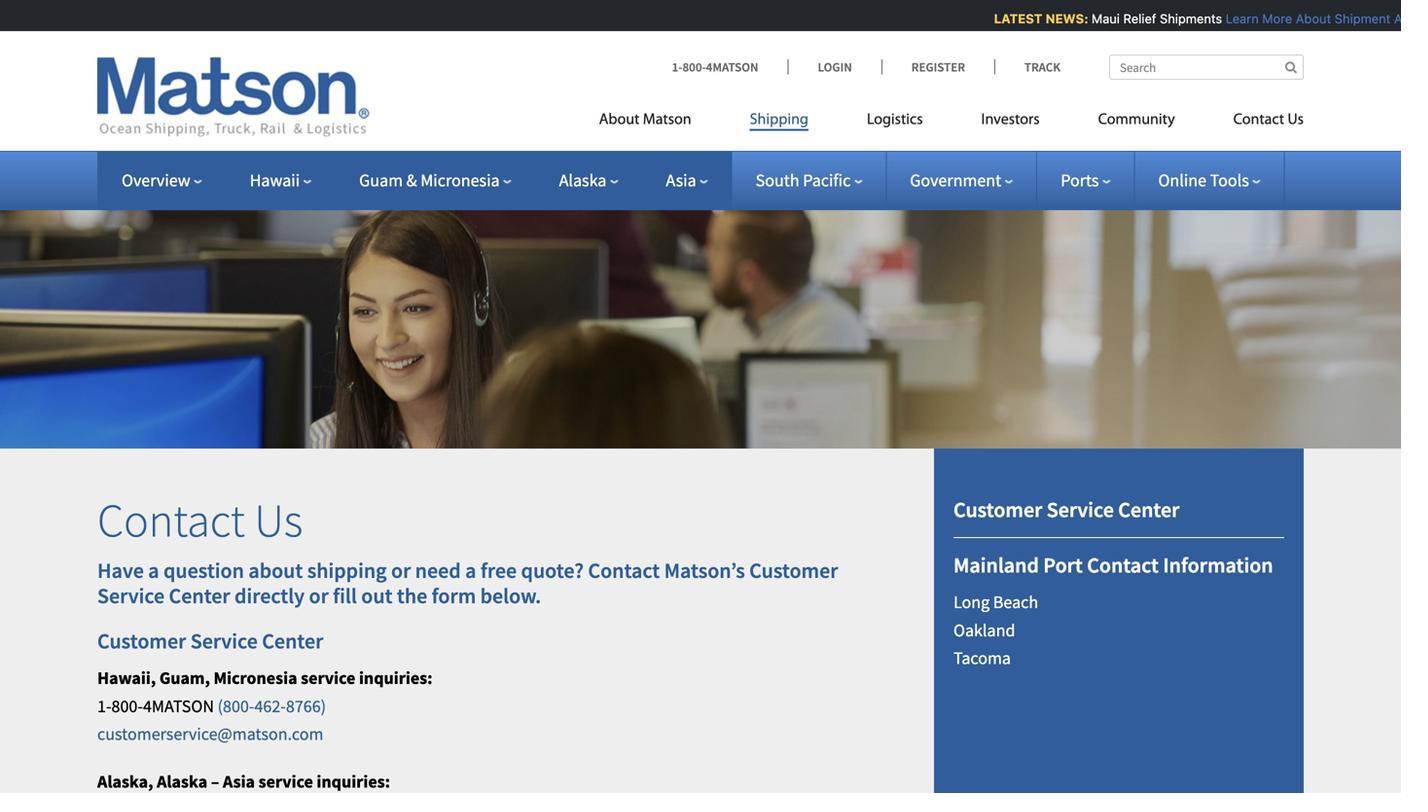 Task type: describe. For each thing, give the bounding box(es) containing it.
1 vertical spatial us
[[255, 491, 303, 549]]

guam & micronesia
[[359, 169, 500, 191]]

track link
[[995, 59, 1061, 75]]

0 horizontal spatial asia
[[223, 771, 255, 793]]

long
[[954, 592, 990, 613]]

oakland link
[[954, 620, 1016, 641]]

0 vertical spatial 4matson
[[707, 59, 759, 75]]

contact us inside contact us link
[[1234, 112, 1305, 128]]

1 horizontal spatial asia
[[666, 169, 697, 191]]

maui
[[1086, 11, 1114, 26]]

800- inside hawaii, guam, micronesia service inquiries: 1-800-4matson (800-462-8766) customerservice@matson.com
[[112, 695, 143, 717]]

contact inside the top menu navigation
[[1234, 112, 1285, 128]]

beach
[[994, 592, 1039, 613]]

0 horizontal spatial alaska
[[157, 771, 208, 793]]

logistics
[[867, 112, 923, 128]]

(800-
[[218, 695, 255, 717]]

quote?
[[521, 557, 584, 584]]

long beach link
[[954, 592, 1039, 613]]

overview
[[122, 169, 191, 191]]

latest
[[988, 11, 1037, 26]]

462-
[[255, 695, 286, 717]]

0 vertical spatial alaska
[[559, 169, 607, 191]]

matson's
[[665, 557, 746, 584]]

login link
[[788, 59, 882, 75]]

investors link
[[953, 103, 1070, 143]]

logistics link
[[838, 103, 953, 143]]

(800-462-8766) link
[[218, 695, 326, 717]]

2 a from the left
[[465, 557, 477, 584]]

south pacific link
[[756, 169, 863, 191]]

latest news: maui relief shipments learn more about shipment as
[[988, 11, 1402, 26]]

have a question about shipping or need a free quote? contact matson's customer service center directly or fill out the form below.
[[97, 557, 839, 610]]

about inside the top menu navigation
[[599, 112, 640, 128]]

online
[[1159, 169, 1207, 191]]

center for mainland port contact information
[[1119, 496, 1180, 523]]

about matson
[[599, 112, 692, 128]]

1 vertical spatial contact us
[[97, 491, 303, 549]]

contact inside have a question about shipping or need a free quote? contact matson's customer service center directly or fill out the form below.
[[588, 557, 660, 584]]

out
[[361, 583, 393, 610]]

track
[[1025, 59, 1061, 75]]

&
[[407, 169, 417, 191]]

shipping link
[[721, 103, 838, 143]]

service for hawaii, guam, micronesia service inquiries:
[[191, 628, 258, 655]]

south
[[756, 169, 800, 191]]

overview link
[[122, 169, 202, 191]]

have
[[97, 557, 144, 584]]

1 horizontal spatial about
[[1290, 11, 1326, 26]]

fill
[[333, 583, 357, 610]]

pacific
[[803, 169, 851, 191]]

8766)
[[286, 695, 326, 717]]

shipping
[[307, 557, 387, 584]]

0 vertical spatial 800-
[[683, 59, 707, 75]]

hawaii, guam, micronesia service inquiries: 1-800-4matson (800-462-8766) customerservice@matson.com
[[97, 667, 433, 745]]

below.
[[481, 583, 542, 610]]

search image
[[1286, 61, 1298, 74]]

shipment
[[1329, 11, 1385, 26]]

alaska link
[[559, 169, 619, 191]]

service for mainland port contact information
[[1047, 496, 1115, 523]]

online tools link
[[1159, 169, 1262, 191]]

guam
[[359, 169, 403, 191]]

community link
[[1070, 103, 1205, 143]]

matson
[[643, 112, 692, 128]]

tools
[[1211, 169, 1250, 191]]

center for hawaii, guam, micronesia service inquiries:
[[262, 628, 324, 655]]

micronesia for &
[[421, 169, 500, 191]]

ports
[[1061, 169, 1100, 191]]

tacoma
[[954, 648, 1012, 669]]

free
[[481, 557, 517, 584]]

about
[[249, 557, 303, 584]]

guam & micronesia link
[[359, 169, 512, 191]]

customerservice@matson.com
[[97, 724, 324, 745]]

inquiries: inside hawaii, guam, micronesia service inquiries: 1-800-4matson (800-462-8766) customerservice@matson.com
[[359, 667, 433, 689]]

Search search field
[[1110, 55, 1305, 80]]

government
[[911, 169, 1002, 191]]

investors
[[982, 112, 1040, 128]]

information
[[1164, 552, 1274, 579]]

1 vertical spatial inquiries:
[[317, 771, 390, 793]]

micronesia for guam,
[[214, 667, 297, 689]]

section containing customer service center
[[910, 449, 1329, 793]]

learn more about shipment as link
[[1220, 11, 1402, 26]]

ports link
[[1061, 169, 1111, 191]]

hawaii,
[[97, 667, 156, 689]]

need
[[415, 557, 461, 584]]

us inside the top menu navigation
[[1288, 112, 1305, 128]]

as
[[1389, 11, 1402, 26]]



Task type: vqa. For each thing, say whether or not it's contained in the screenshot.
About to the left
yes



Task type: locate. For each thing, give the bounding box(es) containing it.
1 vertical spatial about
[[599, 112, 640, 128]]

relief
[[1118, 11, 1151, 26]]

shipping
[[750, 112, 809, 128]]

service up hawaii,
[[97, 583, 165, 610]]

1 horizontal spatial or
[[391, 557, 411, 584]]

about left matson
[[599, 112, 640, 128]]

0 vertical spatial us
[[1288, 112, 1305, 128]]

customer
[[954, 496, 1043, 523], [750, 557, 839, 584], [97, 628, 186, 655]]

1 vertical spatial 1-
[[97, 695, 112, 717]]

contact us up "question"
[[97, 491, 303, 549]]

alaska down the about matson
[[559, 169, 607, 191]]

4matson up shipping
[[707, 59, 759, 75]]

or left fill
[[309, 583, 329, 610]]

login
[[818, 59, 853, 75]]

government link
[[911, 169, 1014, 191]]

community
[[1099, 112, 1176, 128]]

asia
[[666, 169, 697, 191], [223, 771, 255, 793]]

us down search image
[[1288, 112, 1305, 128]]

micronesia
[[421, 169, 500, 191], [214, 667, 297, 689]]

0 vertical spatial contact us
[[1234, 112, 1305, 128]]

1 a from the left
[[148, 557, 159, 584]]

customer service center for mainland port contact information
[[954, 496, 1180, 523]]

center
[[1119, 496, 1180, 523], [169, 583, 230, 610], [262, 628, 324, 655]]

1 horizontal spatial micronesia
[[421, 169, 500, 191]]

1 vertical spatial 4matson
[[143, 695, 214, 717]]

contact us
[[1234, 112, 1305, 128], [97, 491, 303, 549]]

south pacific
[[756, 169, 851, 191]]

0 horizontal spatial customer service center
[[97, 628, 324, 655]]

customer service center for hawaii, guam, micronesia service inquiries:
[[97, 628, 324, 655]]

1 horizontal spatial alaska
[[559, 169, 607, 191]]

online tools
[[1159, 169, 1250, 191]]

form
[[432, 583, 476, 610]]

contact us down search image
[[1234, 112, 1305, 128]]

1 vertical spatial service
[[259, 771, 313, 793]]

0 horizontal spatial center
[[169, 583, 230, 610]]

1 horizontal spatial contact us
[[1234, 112, 1305, 128]]

2 vertical spatial center
[[262, 628, 324, 655]]

1 vertical spatial center
[[169, 583, 230, 610]]

800- up matson
[[683, 59, 707, 75]]

learn
[[1220, 11, 1253, 26]]

about
[[1290, 11, 1326, 26], [599, 112, 640, 128]]

asia link
[[666, 169, 708, 191]]

service
[[301, 667, 356, 689], [259, 771, 313, 793]]

guam,
[[159, 667, 210, 689]]

0 vertical spatial center
[[1119, 496, 1180, 523]]

register
[[912, 59, 966, 75]]

service
[[1047, 496, 1115, 523], [97, 583, 165, 610], [191, 628, 258, 655]]

customer up hawaii,
[[97, 628, 186, 655]]

service inside have a question about shipping or need a free quote? contact matson's customer service center directly or fill out the form below.
[[97, 583, 165, 610]]

0 horizontal spatial or
[[309, 583, 329, 610]]

1 vertical spatial asia
[[223, 771, 255, 793]]

1 vertical spatial 800-
[[112, 695, 143, 717]]

customer for hawaii, guam, micronesia service inquiries:
[[97, 628, 186, 655]]

inquiries: down the
[[359, 667, 433, 689]]

0 vertical spatial service
[[301, 667, 356, 689]]

customer up mainland at the bottom of the page
[[954, 496, 1043, 523]]

1-800-4matson link
[[672, 59, 788, 75]]

hawaii link
[[250, 169, 312, 191]]

2 vertical spatial customer
[[97, 628, 186, 655]]

contact
[[1234, 112, 1285, 128], [97, 491, 245, 549], [1088, 552, 1160, 579], [588, 557, 660, 584]]

about right more
[[1290, 11, 1326, 26]]

1 horizontal spatial service
[[191, 628, 258, 655]]

alaska
[[559, 169, 607, 191], [157, 771, 208, 793]]

customer right matson's
[[750, 557, 839, 584]]

about matson link
[[599, 103, 721, 143]]

question
[[164, 557, 244, 584]]

1 horizontal spatial 800-
[[683, 59, 707, 75]]

customer service center
[[954, 496, 1180, 523], [97, 628, 324, 655]]

1 horizontal spatial a
[[465, 557, 477, 584]]

us
[[1288, 112, 1305, 128], [255, 491, 303, 549]]

a right "have"
[[148, 557, 159, 584]]

service right –
[[259, 771, 313, 793]]

1 horizontal spatial customer
[[750, 557, 839, 584]]

1- down hawaii,
[[97, 695, 112, 717]]

shipments
[[1154, 11, 1217, 26]]

service up guam,
[[191, 628, 258, 655]]

4matson down guam,
[[143, 695, 214, 717]]

micronesia right &
[[421, 169, 500, 191]]

0 vertical spatial customer
[[954, 496, 1043, 523]]

1 horizontal spatial us
[[1288, 112, 1305, 128]]

0 vertical spatial micronesia
[[421, 169, 500, 191]]

0 vertical spatial asia
[[666, 169, 697, 191]]

directly
[[235, 583, 305, 610]]

1 vertical spatial alaska
[[157, 771, 208, 793]]

micronesia up 462- on the left
[[214, 667, 297, 689]]

center up mainland port contact information
[[1119, 496, 1180, 523]]

asia right –
[[223, 771, 255, 793]]

2 vertical spatial service
[[191, 628, 258, 655]]

0 horizontal spatial a
[[148, 557, 159, 584]]

0 vertical spatial inquiries:
[[359, 667, 433, 689]]

service up the port
[[1047, 496, 1115, 523]]

1 horizontal spatial 4matson
[[707, 59, 759, 75]]

0 horizontal spatial 800-
[[112, 695, 143, 717]]

contact up tools
[[1234, 112, 1285, 128]]

tacoma link
[[954, 648, 1012, 669]]

1-800-4matson
[[672, 59, 759, 75]]

1 horizontal spatial center
[[262, 628, 324, 655]]

0 horizontal spatial contact us
[[97, 491, 303, 549]]

contact up "question"
[[97, 491, 245, 549]]

mainland port contact information
[[954, 552, 1274, 579]]

center left directly
[[169, 583, 230, 610]]

center down directly
[[262, 628, 324, 655]]

alaska,
[[97, 771, 153, 793]]

0 horizontal spatial us
[[255, 491, 303, 549]]

1 vertical spatial service
[[97, 583, 165, 610]]

or left need on the bottom
[[391, 557, 411, 584]]

4matson
[[707, 59, 759, 75], [143, 695, 214, 717]]

4matson inside hawaii, guam, micronesia service inquiries: 1-800-4matson (800-462-8766) customerservice@matson.com
[[143, 695, 214, 717]]

section
[[910, 449, 1329, 793]]

oakland
[[954, 620, 1016, 641]]

alaska left –
[[157, 771, 208, 793]]

mainland
[[954, 552, 1040, 579]]

0 vertical spatial 1-
[[672, 59, 683, 75]]

register link
[[882, 59, 995, 75]]

1- inside hawaii, guam, micronesia service inquiries: 1-800-4matson (800-462-8766) customerservice@matson.com
[[97, 695, 112, 717]]

micronesia inside hawaii, guam, micronesia service inquiries: 1-800-4matson (800-462-8766) customerservice@matson.com
[[214, 667, 297, 689]]

service inside hawaii, guam, micronesia service inquiries: 1-800-4matson (800-462-8766) customerservice@matson.com
[[301, 667, 356, 689]]

blue matson logo with ocean, shipping, truck, rail and logistics written beneath it. image
[[97, 57, 370, 137]]

customer inside have a question about shipping or need a free quote? contact matson's customer service center directly or fill out the form below.
[[750, 557, 839, 584]]

center inside "section"
[[1119, 496, 1180, 523]]

top menu navigation
[[599, 103, 1305, 143]]

1- up matson
[[672, 59, 683, 75]]

or
[[391, 557, 411, 584], [309, 583, 329, 610]]

asia down about matson link on the top
[[666, 169, 697, 191]]

2 horizontal spatial center
[[1119, 496, 1180, 523]]

0 horizontal spatial about
[[599, 112, 640, 128]]

1 vertical spatial micronesia
[[214, 667, 297, 689]]

banner image
[[0, 179, 1402, 449]]

customerservice@matson.com link
[[97, 724, 324, 745]]

2 horizontal spatial service
[[1047, 496, 1115, 523]]

port
[[1044, 552, 1083, 579]]

alaska, alaska – asia service inquiries:
[[97, 771, 390, 793]]

1 vertical spatial customer
[[750, 557, 839, 584]]

0 horizontal spatial 4matson
[[143, 695, 214, 717]]

1-
[[672, 59, 683, 75], [97, 695, 112, 717]]

customer service center inside "section"
[[954, 496, 1180, 523]]

–
[[211, 771, 219, 793]]

1 horizontal spatial customer service center
[[954, 496, 1180, 523]]

0 vertical spatial service
[[1047, 496, 1115, 523]]

0 vertical spatial customer service center
[[954, 496, 1180, 523]]

contact right quote?
[[588, 557, 660, 584]]

customer for mainland port contact information
[[954, 496, 1043, 523]]

contact right the port
[[1088, 552, 1160, 579]]

0 horizontal spatial service
[[97, 583, 165, 610]]

800- down hawaii,
[[112, 695, 143, 717]]

hawaii
[[250, 169, 300, 191]]

us up the about at left
[[255, 491, 303, 549]]

customer service center up the port
[[954, 496, 1180, 523]]

inquiries:
[[359, 667, 433, 689], [317, 771, 390, 793]]

0 horizontal spatial micronesia
[[214, 667, 297, 689]]

1 vertical spatial customer service center
[[97, 628, 324, 655]]

0 horizontal spatial 1-
[[97, 695, 112, 717]]

None search field
[[1110, 55, 1305, 80]]

long beach oakland tacoma
[[954, 592, 1039, 669]]

1 horizontal spatial 1-
[[672, 59, 683, 75]]

2 horizontal spatial customer
[[954, 496, 1043, 523]]

inquiries: down 8766)
[[317, 771, 390, 793]]

a left free
[[465, 557, 477, 584]]

0 horizontal spatial customer
[[97, 628, 186, 655]]

center inside have a question about shipping or need a free quote? contact matson's customer service center directly or fill out the form below.
[[169, 583, 230, 610]]

contact us link
[[1205, 103, 1305, 143]]

news:
[[1040, 11, 1083, 26]]

customer service center up guam,
[[97, 628, 324, 655]]

0 vertical spatial about
[[1290, 11, 1326, 26]]

service up 8766)
[[301, 667, 356, 689]]

more
[[1257, 11, 1287, 26]]

the
[[397, 583, 428, 610]]



